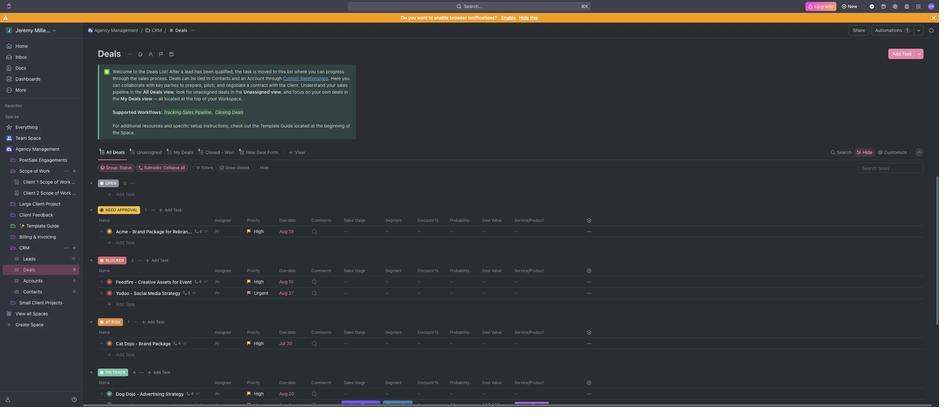 Task type: vqa. For each thing, say whether or not it's contained in the screenshot.
large client project
yes



Task type: describe. For each thing, give the bounding box(es) containing it.
upgrade
[[815, 4, 834, 9]]

task down yodoo
[[126, 302, 135, 307]]

template
[[26, 223, 46, 229]]

dog dojo - advertising strategy
[[116, 391, 184, 397]]

you
[[409, 15, 416, 20]]

all deals
[[106, 149, 125, 155]]

closed - won
[[205, 149, 234, 155]]

client up client feedback
[[32, 201, 45, 207]]

on track
[[106, 370, 126, 375]]

small client projects link
[[19, 298, 78, 308]]

management inside tree
[[32, 146, 60, 152]]

0 vertical spatial agency
[[94, 27, 110, 33]]

discount for approval
[[418, 218, 434, 223]]

new deal form link
[[245, 148, 279, 157]]

- for feedfire
[[135, 279, 137, 285]]

2 comments from the top
[[312, 269, 332, 273]]

subtasks: collapse all
[[144, 165, 185, 170]]

customize
[[885, 149, 908, 155]]

2 probability from the top
[[450, 269, 470, 273]]

at risk
[[106, 320, 120, 325]]

dashboards link
[[3, 74, 79, 84]]

dashboards
[[16, 76, 41, 82]]

browser
[[450, 15, 467, 20]]

enable
[[435, 15, 449, 20]]

2 due from the top
[[280, 269, 287, 273]]

add up acme - brand package for rebranding
[[165, 208, 172, 213]]

due date for track
[[280, 381, 296, 385]]

high button for cat dojo - brand package
[[243, 338, 276, 350]]

0 vertical spatial brand
[[133, 229, 145, 234]]

my deals link
[[173, 148, 193, 157]]

add task button down cat
[[113, 351, 138, 359]]

for for event
[[173, 279, 179, 285]]

this
[[531, 15, 538, 20]]

agency inside tree
[[16, 146, 31, 152]]

sales stage for track
[[344, 381, 366, 385]]

want
[[418, 15, 428, 20]]

2 priority from the top
[[247, 269, 260, 273]]

discount for track
[[418, 381, 434, 385]]

comments button for track
[[308, 378, 340, 388]]

discount % button for risk
[[414, 328, 447, 338]]

billing & invoicing
[[19, 234, 56, 240]]

- for yodoo
[[131, 291, 133, 296]]

segment button for approval
[[382, 216, 414, 226]]

client for 1
[[23, 179, 35, 185]]

client 2 scope of work docs
[[23, 190, 83, 196]]

due date button for risk
[[276, 328, 308, 338]]

client feedback
[[19, 212, 53, 218]]

0 vertical spatial hide
[[520, 15, 529, 20]]

high button for feedfire - creative assets for event
[[243, 276, 276, 288]]

search
[[838, 149, 852, 155]]

deal value button for approval
[[479, 216, 511, 226]]

0 vertical spatial all
[[181, 165, 185, 170]]

2 probability % from the top
[[450, 269, 475, 273]]

for for rebranding
[[166, 229, 172, 234]]

✨ template guide
[[19, 223, 59, 229]]

2 deal value from the top
[[483, 269, 502, 273]]

do
[[401, 15, 407, 20]]

due for approval
[[280, 218, 287, 223]]

0 vertical spatial deals link
[[167, 26, 189, 34]]

10
[[71, 257, 76, 261]]

sales stage for approval
[[344, 218, 366, 223]]

2 service/product from the top
[[515, 269, 544, 273]]

comments for risk
[[312, 330, 332, 335]]

2 segment button from the top
[[382, 266, 414, 276]]

2 stage from the top
[[355, 269, 366, 273]]

add down automations
[[893, 51, 902, 57]]

agency management link inside tree
[[16, 144, 78, 154]]

hide inside dropdown button
[[863, 149, 873, 155]]

add task button down acme
[[113, 239, 138, 247]]

1 right risk
[[128, 320, 130, 325]]

large
[[19, 201, 31, 207]]

add task up 'rebranding'
[[165, 208, 182, 213]]

0 horizontal spatial deals link
[[23, 265, 70, 275]]

2 segment from the top
[[386, 269, 402, 273]]

dojo for dog
[[126, 391, 136, 397]]

2 discount % button from the top
[[414, 266, 447, 276]]

2 sales stage button from the top
[[340, 266, 382, 276]]

due for track
[[280, 381, 287, 385]]

- right cat
[[136, 341, 138, 347]]

all
[[106, 149, 112, 155]]

sales stage button for approval
[[340, 216, 382, 226]]

segment for track
[[386, 381, 402, 385]]

won
[[225, 149, 234, 155]]

priority button for approval
[[243, 216, 276, 226]]

billing
[[19, 234, 32, 240]]

2 assignee button from the top
[[211, 266, 243, 276]]

discount % button for track
[[414, 378, 447, 388]]

large client project link
[[19, 199, 78, 209]]

view button
[[287, 148, 308, 157]]

more button
[[3, 85, 79, 95]]

approval
[[117, 208, 138, 213]]

name button for on track
[[98, 378, 211, 388]]

add task up cat dojo - brand package
[[148, 320, 165, 325]]

2 due date button from the top
[[276, 266, 308, 276]]

sales stage button for track
[[340, 378, 382, 388]]

1 vertical spatial brand
[[139, 341, 152, 347]]

name button for blocked
[[98, 266, 211, 276]]

risk
[[112, 320, 120, 325]]

of for 1
[[54, 179, 58, 185]]

scope for 2
[[40, 190, 54, 196]]

automations
[[876, 27, 903, 33]]

2 assignee from the top
[[215, 269, 231, 273]]

deal value for approval
[[483, 218, 502, 223]]

segment button for track
[[382, 378, 414, 388]]

team space link
[[16, 133, 78, 143]]

high for acme - brand package for rebranding
[[254, 229, 264, 234]]

postsale
[[19, 157, 38, 163]]

add task button up cat dojo - brand package
[[140, 319, 167, 326]]

miller's
[[35, 27, 52, 33]]

1 / from the left
[[141, 27, 143, 33]]

small client projects
[[19, 300, 62, 306]]

feedfire - creative assets for event
[[116, 279, 192, 285]]

cat dojo - brand package
[[116, 341, 171, 347]]

collapse
[[164, 165, 180, 170]]

high button for acme - brand package for rebranding
[[243, 226, 276, 237]]

work for 1
[[60, 179, 71, 185]]

form
[[268, 149, 279, 155]]

favorites button
[[3, 102, 25, 110]]

1 right approval
[[145, 208, 147, 213]]

discount % for approval
[[418, 218, 439, 223]]

4 for feedfire - creative assets for event
[[199, 280, 202, 284]]

1 horizontal spatial 2
[[131, 258, 134, 263]]

billing & invoicing link
[[19, 232, 78, 242]]

high for feedfire - creative assets for event
[[254, 279, 264, 285]]

1 horizontal spatial management
[[111, 27, 138, 33]]

show
[[226, 165, 236, 170]]

cat
[[116, 341, 123, 347]]

accounts
[[23, 278, 43, 284]]

probability % button for risk
[[447, 328, 479, 338]]

add up feedfire - creative assets for event
[[152, 258, 159, 263]]

accounts link
[[23, 276, 71, 286]]

feedback
[[33, 212, 53, 218]]

need
[[106, 208, 116, 213]]

1 horizontal spatial spaces
[[33, 311, 48, 317]]

high button for dog dojo - advertising strategy
[[243, 388, 276, 400]]

0 vertical spatial package
[[146, 229, 165, 234]]

add task down acme
[[116, 240, 135, 245]]

work for 2
[[60, 190, 71, 196]]

service/product for risk
[[515, 330, 544, 335]]

task down 0
[[126, 192, 135, 197]]

add down cat
[[116, 352, 124, 358]]

leads link
[[23, 254, 69, 264]]

probability % button for track
[[447, 378, 479, 388]]

urgent button
[[243, 288, 276, 299]]

hide button
[[856, 148, 875, 157]]

sales for track
[[344, 381, 354, 385]]

⌘k
[[582, 4, 589, 9]]

add task button up feedfire - creative assets for event
[[144, 257, 171, 265]]

8
[[73, 279, 76, 283]]

of for 2
[[55, 190, 59, 196]]

deals inside "sidebar" navigation
[[23, 267, 35, 273]]

client up view all spaces link
[[32, 300, 44, 306]]

everything link
[[3, 122, 78, 132]]

yodoo
[[116, 291, 129, 296]]

business time image inside "sidebar" navigation
[[7, 147, 11, 151]]

event
[[180, 279, 192, 285]]

2 deal value button from the top
[[479, 266, 511, 276]]

crm inside "sidebar" navigation
[[19, 245, 29, 251]]

closed
[[237, 165, 249, 170]]

4 for cat dojo - brand package
[[178, 341, 181, 346]]

status
[[120, 165, 132, 170]]

guide
[[47, 223, 59, 229]]

share button
[[850, 25, 870, 36]]

add down 0
[[116, 192, 124, 197]]

filters
[[202, 165, 213, 170]]

task up assets
[[160, 258, 169, 263]]

unassigned link
[[136, 148, 162, 157]]

service/product for track
[[515, 381, 544, 385]]

agency management inside "sidebar" navigation
[[16, 146, 60, 152]]

0 vertical spatial scope
[[19, 168, 33, 174]]

discount % button for approval
[[414, 216, 447, 226]]

show closed
[[226, 165, 249, 170]]

probability % for risk
[[450, 330, 475, 335]]

blocked
[[106, 258, 124, 263]]

deal inside new deal form link
[[257, 149, 266, 155]]

client for feedback
[[19, 212, 31, 218]]

scope for 1
[[40, 179, 53, 185]]

4 button for acme - brand package for rebranding
[[194, 228, 203, 235]]

assignee for risk
[[215, 330, 231, 335]]

workspace
[[53, 27, 80, 33]]

assignee for approval
[[215, 218, 231, 223]]

discount % for risk
[[418, 330, 439, 335]]

group: status
[[106, 165, 132, 170]]

closed
[[205, 149, 220, 155]]

sales for approval
[[344, 218, 354, 223]]

acme
[[116, 229, 128, 234]]

everything
[[16, 124, 38, 130]]

assignee button for risk
[[211, 328, 243, 338]]

sales for risk
[[344, 330, 354, 335]]

value for track
[[492, 381, 502, 385]]

jm
[[930, 4, 935, 8]]

probability for risk
[[450, 330, 470, 335]]

notifications?
[[469, 15, 497, 20]]

group:
[[106, 165, 119, 170]]



Task type: locate. For each thing, give the bounding box(es) containing it.
1 probability from the top
[[450, 218, 470, 223]]

1 comments from the top
[[312, 218, 332, 223]]

0 vertical spatial for
[[166, 229, 172, 234]]

name for blocked
[[99, 269, 110, 273]]

tree containing everything
[[3, 122, 83, 330]]

4 button for feedfire - creative assets for event
[[193, 279, 203, 285]]

service/product for approval
[[515, 218, 544, 223]]

agency management
[[94, 27, 138, 33], [16, 146, 60, 152]]

1 due date from the top
[[280, 218, 296, 223]]

name down need
[[99, 218, 110, 223]]

0 vertical spatial business time image
[[88, 29, 92, 32]]

new button
[[840, 1, 862, 12]]

due for risk
[[280, 330, 287, 335]]

search...
[[465, 4, 483, 9]]

3 deal value from the top
[[483, 330, 502, 335]]

probability for track
[[450, 381, 470, 385]]

value for approval
[[492, 218, 502, 223]]

feedfire
[[116, 279, 134, 285]]

jm button
[[927, 1, 937, 12]]

4 due date from the top
[[280, 381, 296, 385]]

add up cat dojo - brand package
[[148, 320, 155, 325]]

client feedback link
[[19, 210, 78, 220]]

package
[[146, 229, 165, 234], [153, 341, 171, 347]]

1 vertical spatial deals link
[[23, 265, 70, 275]]

sales stage button for risk
[[340, 328, 382, 338]]

1 probability % from the top
[[450, 218, 475, 223]]

4 date from the top
[[288, 381, 296, 385]]

all deals link
[[105, 148, 125, 157]]

0 vertical spatial crm
[[152, 27, 162, 33]]

acme - brand package for rebranding
[[116, 229, 197, 234]]

deals link
[[167, 26, 189, 34], [23, 265, 70, 275]]

1 horizontal spatial crm link
[[144, 26, 164, 34]]

value for risk
[[492, 330, 502, 335]]

1 vertical spatial scope
[[40, 179, 53, 185]]

of up client 2 scope of work docs
[[54, 179, 58, 185]]

jeremy miller's workspace
[[16, 27, 80, 33]]

2 comments button from the top
[[308, 266, 340, 276]]

2 date from the top
[[288, 269, 296, 273]]

priority button for track
[[243, 378, 276, 388]]

jeremy miller's workspace, , element
[[6, 27, 12, 34]]

0 vertical spatial work
[[39, 168, 50, 174]]

2 up large client project
[[37, 190, 39, 196]]

spaces down small client projects on the left of page
[[33, 311, 48, 317]]

0 vertical spatial of
[[34, 168, 38, 174]]

1 comments button from the top
[[308, 216, 340, 226]]

1 inside 'link'
[[37, 179, 39, 185]]

1 vertical spatial of
[[54, 179, 58, 185]]

name down blocked
[[99, 269, 110, 273]]

segment for approval
[[386, 218, 402, 223]]

hide left this
[[520, 15, 529, 20]]

task down cat dojo - brand package
[[126, 352, 135, 358]]

1 vertical spatial space
[[31, 322, 44, 328]]

1 vertical spatial view
[[16, 311, 26, 317]]

task up cat dojo - brand package
[[156, 320, 165, 325]]

discount for risk
[[418, 330, 434, 335]]

1 stage from the top
[[355, 218, 366, 223]]

due date for approval
[[280, 218, 296, 223]]

1 due date button from the top
[[276, 216, 308, 226]]

&
[[33, 234, 36, 240]]

✨
[[19, 223, 25, 229]]

add task button down automations
[[889, 49, 917, 59]]

new up the closed
[[246, 149, 256, 155]]

discount
[[418, 218, 434, 223], [418, 269, 434, 273], [418, 330, 434, 335], [418, 381, 434, 385]]

2 horizontal spatial hide
[[863, 149, 873, 155]]

name down at
[[99, 330, 110, 335]]

3 sales stage from the top
[[344, 330, 366, 335]]

1 vertical spatial 2
[[131, 258, 134, 263]]

2 sales from the top
[[344, 269, 354, 273]]

0 horizontal spatial business time image
[[7, 147, 11, 151]]

3 probability from the top
[[450, 330, 470, 335]]

add task down yodoo
[[116, 302, 135, 307]]

add task button
[[889, 49, 917, 59], [113, 191, 138, 198], [157, 206, 185, 214], [113, 239, 138, 247], [144, 257, 171, 265], [113, 301, 138, 309], [140, 319, 167, 326], [113, 351, 138, 359], [146, 369, 173, 377]]

– button
[[341, 226, 382, 237], [382, 226, 414, 237], [511, 226, 579, 237], [341, 276, 382, 288], [382, 276, 414, 288], [511, 276, 579, 288], [341, 288, 382, 299], [382, 288, 414, 299], [511, 288, 579, 299], [341, 338, 382, 350], [382, 338, 414, 350], [511, 338, 579, 350], [341, 388, 382, 400], [382, 388, 414, 400], [511, 388, 579, 400]]

4 comments from the top
[[312, 381, 332, 385]]

brand right acme
[[133, 229, 145, 234]]

project
[[46, 201, 61, 207]]

deal value button for track
[[479, 378, 511, 388]]

1 name from the top
[[99, 218, 110, 223]]

0 horizontal spatial new
[[246, 149, 256, 155]]

work up client 2 scope of work docs
[[60, 179, 71, 185]]

0 vertical spatial agency management
[[94, 27, 138, 33]]

new up share
[[849, 4, 858, 9]]

4 discount % from the top
[[418, 381, 439, 385]]

0 horizontal spatial all
[[27, 311, 31, 317]]

name button for at risk
[[98, 328, 211, 338]]

comments for track
[[312, 381, 332, 385]]

deal value for track
[[483, 381, 502, 385]]

2 right blocked
[[131, 258, 134, 263]]

name for at risk
[[99, 330, 110, 335]]

client down scope of work
[[23, 179, 35, 185]]

1 horizontal spatial for
[[173, 279, 179, 285]]

1 name button from the top
[[98, 216, 211, 226]]

deal value button for risk
[[479, 328, 511, 338]]

1 horizontal spatial view
[[295, 149, 306, 155]]

work inside the client 2 scope of work docs 'link'
[[60, 190, 71, 196]]

rebranding
[[173, 229, 197, 234]]

1 vertical spatial agency
[[16, 146, 31, 152]]

1 deal value from the top
[[483, 218, 502, 223]]

service/product button for approval
[[511, 216, 579, 226]]

1 vertical spatial business time image
[[7, 147, 11, 151]]

docs up client 2 scope of work docs
[[72, 179, 82, 185]]

1 vertical spatial work
[[60, 179, 71, 185]]

add task button down yodoo
[[113, 301, 138, 309]]

4 due date button from the top
[[276, 378, 308, 388]]

4 assignee button from the top
[[211, 378, 243, 388]]

4 segment from the top
[[386, 381, 402, 385]]

1 horizontal spatial agency management link
[[86, 26, 140, 34]]

name for need approval
[[99, 218, 110, 223]]

client 1 scope of work docs link
[[23, 177, 82, 187]]

4 stage from the top
[[355, 381, 366, 385]]

projects
[[45, 300, 62, 306]]

0 vertical spatial strategy
[[162, 291, 180, 296]]

3 stage from the top
[[355, 330, 366, 335]]

more
[[16, 87, 26, 93]]

name button up acme - brand package for rebranding
[[98, 216, 211, 226]]

3 segment from the top
[[386, 330, 402, 335]]

view all spaces
[[16, 311, 48, 317]]

2 discount from the top
[[418, 269, 434, 273]]

social
[[134, 291, 147, 296]]

1 vertical spatial agency management link
[[16, 144, 78, 154]]

3 name from the top
[[99, 330, 110, 335]]

add task up advertising
[[154, 370, 171, 375]]

2 vertical spatial of
[[55, 190, 59, 196]]

- for acme
[[129, 229, 131, 234]]

1 date from the top
[[288, 218, 296, 223]]

1 vertical spatial dojo
[[126, 391, 136, 397]]

deal for track
[[483, 381, 491, 385]]

4 sales from the top
[[344, 381, 354, 385]]

- left 'won'
[[221, 149, 224, 155]]

name button
[[98, 216, 211, 226], [98, 266, 211, 276], [98, 328, 211, 338], [98, 378, 211, 388]]

add up advertising
[[154, 370, 161, 375]]

discount %
[[418, 218, 439, 223], [418, 269, 439, 273], [418, 330, 439, 335], [418, 381, 439, 385]]

hide button
[[258, 164, 271, 172]]

probability %
[[450, 218, 475, 223], [450, 269, 475, 273], [450, 330, 475, 335], [450, 381, 475, 385]]

1 vertical spatial strategy
[[166, 391, 184, 397]]

0 horizontal spatial agency management
[[16, 146, 60, 152]]

1 priority from the top
[[247, 218, 260, 223]]

stage for risk
[[355, 330, 366, 335]]

jeremy
[[16, 27, 33, 33]]

name
[[99, 218, 110, 223], [99, 269, 110, 273], [99, 330, 110, 335], [99, 381, 110, 385]]

2 vertical spatial scope
[[40, 190, 54, 196]]

strategy for yodoo - social media strategy
[[162, 291, 180, 296]]

create
[[16, 322, 29, 328]]

comments for approval
[[312, 218, 332, 223]]

name button up feedfire - creative assets for event
[[98, 266, 211, 276]]

service/product button for risk
[[511, 328, 579, 338]]

creative
[[138, 279, 156, 285]]

add task up assets
[[152, 258, 169, 263]]

4 sales stage button from the top
[[340, 378, 382, 388]]

assets
[[157, 279, 171, 285]]

0 horizontal spatial spaces
[[5, 114, 19, 119]]

1 deal value button from the top
[[479, 216, 511, 226]]

1 down the scope of work link
[[37, 179, 39, 185]]

user group image
[[7, 136, 11, 140]]

priority for approval
[[247, 218, 260, 223]]

sidebar navigation
[[0, 23, 84, 407]]

agency management link
[[86, 26, 140, 34], [16, 144, 78, 154]]

3 date from the top
[[288, 330, 296, 335]]

segment button
[[382, 216, 414, 226], [382, 266, 414, 276], [382, 328, 414, 338], [382, 378, 414, 388]]

0 vertical spatial spaces
[[5, 114, 19, 119]]

0 horizontal spatial crm link
[[19, 243, 61, 253]]

4 high button from the top
[[243, 388, 276, 400]]

2 vertical spatial work
[[60, 190, 71, 196]]

need approval
[[106, 208, 138, 213]]

3 high button from the top
[[243, 338, 276, 350]]

add down yodoo
[[116, 302, 124, 307]]

hide right search
[[863, 149, 873, 155]]

0 vertical spatial management
[[111, 27, 138, 33]]

2 inside 'link'
[[37, 190, 39, 196]]

0 horizontal spatial for
[[166, 229, 172, 234]]

✨ template guide link
[[19, 221, 78, 231]]

upgrade link
[[806, 2, 837, 11]]

docs link
[[3, 63, 79, 73]]

add down acme
[[116, 240, 124, 245]]

space down everything link
[[28, 135, 41, 141]]

1 vertical spatial docs
[[72, 179, 82, 185]]

due date button for track
[[276, 378, 308, 388]]

4 name button from the top
[[98, 378, 211, 388]]

1 vertical spatial package
[[153, 341, 171, 347]]

–
[[345, 229, 347, 234], [386, 229, 389, 234], [418, 229, 421, 234], [450, 229, 453, 234], [483, 229, 485, 234], [515, 229, 518, 234], [345, 279, 347, 285], [386, 279, 389, 285], [418, 279, 421, 285], [450, 279, 453, 285], [483, 279, 485, 285], [515, 279, 518, 285], [345, 290, 347, 296], [386, 290, 389, 296], [418, 290, 421, 296], [450, 290, 453, 296], [483, 290, 485, 296], [515, 290, 518, 296], [345, 341, 347, 346], [386, 341, 389, 346], [418, 341, 421, 346], [450, 341, 453, 346], [483, 341, 485, 346], [515, 341, 518, 346], [345, 391, 347, 397], [386, 391, 389, 397], [418, 391, 421, 397], [450, 391, 453, 397], [483, 391, 485, 397], [515, 391, 518, 397]]

do you want to enable browser notifications? enable hide this
[[401, 15, 538, 20]]

4 button
[[194, 228, 203, 235], [193, 279, 203, 285], [182, 290, 191, 297], [172, 341, 182, 347], [185, 391, 195, 397]]

1 vertical spatial spaces
[[33, 311, 48, 317]]

3 assignee from the top
[[215, 330, 231, 335]]

due date for risk
[[280, 330, 296, 335]]

scope down 'postsale'
[[19, 168, 33, 174]]

4 probability % from the top
[[450, 381, 475, 385]]

0 vertical spatial 2
[[37, 190, 39, 196]]

3 discount from the top
[[418, 330, 434, 335]]

1 horizontal spatial business time image
[[88, 29, 92, 32]]

on
[[106, 370, 112, 375]]

1 priority button from the top
[[243, 216, 276, 226]]

space down view all spaces link
[[31, 322, 44, 328]]

add task down 0
[[116, 192, 135, 197]]

name for on track
[[99, 381, 110, 385]]

1 horizontal spatial new
[[849, 4, 858, 9]]

4 probability from the top
[[450, 381, 470, 385]]

2 vertical spatial docs
[[72, 190, 83, 196]]

dojo for cat
[[125, 341, 134, 347]]

priority
[[247, 218, 260, 223], [247, 269, 260, 273], [247, 330, 260, 335], [247, 381, 260, 385]]

0 horizontal spatial agency
[[16, 146, 31, 152]]

-
[[221, 149, 224, 155], [129, 229, 131, 234], [135, 279, 137, 285], [131, 291, 133, 296], [136, 341, 138, 347], [137, 391, 139, 397]]

new inside button
[[849, 4, 858, 9]]

3 service/product from the top
[[515, 330, 544, 335]]

- right feedfire
[[135, 279, 137, 285]]

new
[[849, 4, 858, 9], [246, 149, 256, 155]]

dog
[[116, 391, 125, 397]]

client down large
[[19, 212, 31, 218]]

4 for dog dojo - advertising strategy
[[191, 392, 194, 396]]

docs down inbox
[[16, 65, 26, 71]]

hide inside button
[[260, 165, 269, 170]]

0 vertical spatial crm link
[[144, 26, 164, 34]]

all right collapse
[[181, 165, 185, 170]]

2 service/product button from the top
[[511, 266, 579, 276]]

1 sales from the top
[[344, 218, 354, 223]]

leads
[[23, 256, 36, 262]]

brand right cat
[[139, 341, 152, 347]]

2 probability % button from the top
[[447, 266, 479, 276]]

task down acme
[[126, 240, 135, 245]]

0 horizontal spatial /
[[141, 27, 143, 33]]

3 discount % button from the top
[[414, 328, 447, 338]]

2 value from the top
[[492, 269, 502, 273]]

due date
[[280, 218, 296, 223], [280, 269, 296, 273], [280, 330, 296, 335], [280, 381, 296, 385]]

show closed button
[[217, 164, 252, 172]]

dojo right cat
[[125, 341, 134, 347]]

4 discount % button from the top
[[414, 378, 447, 388]]

0 horizontal spatial crm
[[19, 245, 29, 251]]

high for cat dojo - brand package
[[254, 341, 264, 346]]

0 vertical spatial space
[[28, 135, 41, 141]]

4 button for dog dojo - advertising strategy
[[185, 391, 195, 397]]

3 service/product button from the top
[[511, 328, 579, 338]]

- left advertising
[[137, 391, 139, 397]]

comments button for risk
[[308, 328, 340, 338]]

name button up cat dojo - brand package
[[98, 328, 211, 338]]

priority for risk
[[247, 330, 260, 335]]

strategy for dog dojo - advertising strategy
[[166, 391, 184, 397]]

1 segment from the top
[[386, 218, 402, 223]]

4 high from the top
[[254, 391, 264, 397]]

comments button for approval
[[308, 216, 340, 226]]

2 due date from the top
[[280, 269, 296, 273]]

1 vertical spatial for
[[173, 279, 179, 285]]

small
[[19, 300, 31, 306]]

1 horizontal spatial crm
[[152, 27, 162, 33]]

0 horizontal spatial hide
[[260, 165, 269, 170]]

4 service/product from the top
[[515, 381, 544, 385]]

1 probability % button from the top
[[447, 216, 479, 226]]

task down automations
[[903, 51, 913, 57]]

2 name button from the top
[[98, 266, 211, 276]]

0 vertical spatial new
[[849, 4, 858, 9]]

3 sales from the top
[[344, 330, 354, 335]]

tree inside "sidebar" navigation
[[3, 122, 83, 330]]

assignee button
[[211, 216, 243, 226], [211, 266, 243, 276], [211, 328, 243, 338], [211, 378, 243, 388]]

1 vertical spatial all
[[27, 311, 31, 317]]

1 sales stage from the top
[[344, 218, 366, 223]]

0 horizontal spatial agency management link
[[16, 144, 78, 154]]

1 vertical spatial hide
[[863, 149, 873, 155]]

service/product button for track
[[511, 378, 579, 388]]

1 horizontal spatial /
[[165, 27, 166, 33]]

probability % for approval
[[450, 218, 475, 223]]

spaces down favorites button at the left
[[5, 114, 19, 119]]

all up create space
[[27, 311, 31, 317]]

name button up advertising
[[98, 378, 211, 388]]

name down 'on'
[[99, 381, 110, 385]]

contacts
[[23, 289, 42, 295]]

filters button
[[194, 164, 216, 172]]

9
[[73, 268, 76, 272]]

docs for client 2 scope of work docs
[[72, 190, 83, 196]]

0 vertical spatial agency management link
[[86, 26, 140, 34]]

strategy right advertising
[[166, 391, 184, 397]]

1 vertical spatial management
[[32, 146, 60, 152]]

to
[[429, 15, 433, 20]]

1 right automations
[[907, 28, 909, 33]]

engagements
[[39, 157, 67, 163]]

deal value button
[[479, 216, 511, 226], [479, 266, 511, 276], [479, 328, 511, 338], [479, 378, 511, 388]]

3 comments button from the top
[[308, 328, 340, 338]]

3 probability % from the top
[[450, 330, 475, 335]]

0 horizontal spatial view
[[16, 311, 26, 317]]

strategy
[[162, 291, 180, 296], [166, 391, 184, 397]]

business time image right workspace
[[88, 29, 92, 32]]

view up create
[[16, 311, 26, 317]]

name button for need approval
[[98, 216, 211, 226]]

3 comments from the top
[[312, 330, 332, 335]]

tree
[[3, 122, 83, 330]]

1 due from the top
[[280, 218, 287, 223]]

date for approval
[[288, 218, 296, 223]]

probability % button
[[447, 216, 479, 226], [447, 266, 479, 276], [447, 328, 479, 338], [447, 378, 479, 388]]

2 / from the left
[[165, 27, 166, 33]]

favorites
[[5, 103, 22, 108]]

view inside view all spaces link
[[16, 311, 26, 317]]

4 priority button from the top
[[243, 378, 276, 388]]

6
[[73, 290, 76, 294]]

deals inside "link"
[[113, 149, 125, 155]]

client up large
[[23, 190, 35, 196]]

enable
[[502, 15, 516, 20]]

1 vertical spatial agency management
[[16, 146, 60, 152]]

probability
[[450, 218, 470, 223], [450, 269, 470, 273], [450, 330, 470, 335], [450, 381, 470, 385]]

team
[[16, 135, 27, 141]]

media
[[148, 291, 161, 296]]

space for create space
[[31, 322, 44, 328]]

scope up 'large client project' link
[[40, 190, 54, 196]]

of down 'postsale'
[[34, 168, 38, 174]]

- for closed
[[221, 149, 224, 155]]

4 button for cat dojo - brand package
[[172, 341, 182, 347]]

docs down client 1 scope of work docs 'link'
[[72, 190, 83, 196]]

1 horizontal spatial agency management
[[94, 27, 138, 33]]

2 discount % from the top
[[418, 269, 439, 273]]

stage
[[355, 218, 366, 223], [355, 269, 366, 273], [355, 330, 366, 335], [355, 381, 366, 385]]

strategy down assets
[[162, 291, 180, 296]]

view for view all spaces
[[16, 311, 26, 317]]

work inside the scope of work link
[[39, 168, 50, 174]]

add task button up acme - brand package for rebranding
[[157, 206, 185, 214]]

3 high from the top
[[254, 341, 264, 346]]

closed - won link
[[204, 148, 234, 157]]

hide down new deal form link
[[260, 165, 269, 170]]

probability % for track
[[450, 381, 475, 385]]

1 discount % from the top
[[418, 218, 439, 223]]

business time image down user group image
[[7, 147, 11, 151]]

0 horizontal spatial 2
[[37, 190, 39, 196]]

4 due from the top
[[280, 381, 287, 385]]

large client project
[[19, 201, 61, 207]]

1 vertical spatial new
[[246, 149, 256, 155]]

high for dog dojo - advertising strategy
[[254, 391, 264, 397]]

4 service/product button from the top
[[511, 378, 579, 388]]

add task down automations
[[893, 51, 913, 57]]

task up 'rebranding'
[[173, 208, 182, 213]]

1 vertical spatial crm
[[19, 245, 29, 251]]

business time image
[[88, 29, 92, 32], [7, 147, 11, 151]]

work inside client 1 scope of work docs 'link'
[[60, 179, 71, 185]]

space inside 'link'
[[28, 135, 41, 141]]

1 discount from the top
[[418, 218, 434, 223]]

4 value from the top
[[492, 381, 502, 385]]

0 vertical spatial docs
[[16, 65, 26, 71]]

– button
[[414, 226, 447, 237], [447, 226, 479, 237], [479, 226, 511, 237], [414, 276, 447, 288], [447, 276, 479, 288], [479, 276, 511, 288], [414, 288, 447, 299], [447, 288, 479, 299], [479, 288, 511, 299], [414, 338, 447, 350], [447, 338, 479, 350], [479, 338, 511, 350], [414, 388, 447, 400], [447, 388, 479, 400], [479, 388, 511, 400]]

4 priority from the top
[[247, 381, 260, 385]]

add task down cat
[[116, 352, 135, 358]]

view right form
[[295, 149, 306, 155]]

2 sales stage from the top
[[344, 269, 366, 273]]

priority for track
[[247, 381, 260, 385]]

sales
[[344, 218, 354, 223], [344, 269, 354, 273], [344, 330, 354, 335], [344, 381, 354, 385]]

1 assignee button from the top
[[211, 216, 243, 226]]

view for view
[[295, 149, 306, 155]]

1 assignee from the top
[[215, 218, 231, 223]]

2 priority button from the top
[[243, 266, 276, 276]]

3 probability % button from the top
[[447, 328, 479, 338]]

1 horizontal spatial hide
[[520, 15, 529, 20]]

1 value from the top
[[492, 218, 502, 223]]

2 high button from the top
[[243, 276, 276, 288]]

deal for approval
[[483, 218, 491, 223]]

work up project
[[60, 190, 71, 196]]

for left event
[[173, 279, 179, 285]]

view inside view button
[[295, 149, 306, 155]]

all inside view all spaces link
[[27, 311, 31, 317]]

1 horizontal spatial agency
[[94, 27, 110, 33]]

3 due date from the top
[[280, 330, 296, 335]]

deal for risk
[[483, 330, 491, 335]]

0 horizontal spatial management
[[32, 146, 60, 152]]

work down postsale engagements
[[39, 168, 50, 174]]

3 priority button from the top
[[243, 328, 276, 338]]

4 segment button from the top
[[382, 378, 414, 388]]

postsale engagements
[[19, 157, 67, 163]]

add task button down 0
[[113, 191, 138, 198]]

segment
[[386, 218, 402, 223], [386, 269, 402, 273], [386, 330, 402, 335], [386, 381, 402, 385]]

priority button for risk
[[243, 328, 276, 338]]

sales stage button
[[340, 216, 382, 226], [340, 266, 382, 276], [340, 328, 382, 338], [340, 378, 382, 388]]

- right acme
[[129, 229, 131, 234]]

scope down the scope of work link
[[40, 179, 53, 185]]

stage for track
[[355, 381, 366, 385]]

1 horizontal spatial all
[[181, 165, 185, 170]]

docs for client 1 scope of work docs
[[72, 179, 82, 185]]

team space
[[16, 135, 41, 141]]

of down client 1 scope of work docs 'link'
[[55, 190, 59, 196]]

for left 'rebranding'
[[166, 229, 172, 234]]

4 for yodoo - social media strategy
[[188, 291, 190, 296]]

1 sales stage button from the top
[[340, 216, 382, 226]]

segment for risk
[[386, 330, 402, 335]]

1 service/product button from the top
[[511, 216, 579, 226]]

of
[[34, 168, 38, 174], [54, 179, 58, 185], [55, 190, 59, 196]]

- left social
[[131, 291, 133, 296]]

dojo right dog
[[126, 391, 136, 397]]

assignee for track
[[215, 381, 231, 385]]

1 vertical spatial crm link
[[19, 243, 61, 253]]

date for risk
[[288, 330, 296, 335]]

task up advertising
[[162, 370, 171, 375]]

0 vertical spatial dojo
[[125, 341, 134, 347]]

add task button up advertising
[[146, 369, 173, 377]]

2 vertical spatial hide
[[260, 165, 269, 170]]

sales stage for risk
[[344, 330, 366, 335]]

2 name from the top
[[99, 269, 110, 273]]

create space
[[16, 322, 44, 328]]

1 high button from the top
[[243, 226, 276, 237]]

stage for approval
[[355, 218, 366, 223]]

1 service/product from the top
[[515, 218, 544, 223]]

probability % button for approval
[[447, 216, 479, 226]]

Search tasks... text field
[[860, 163, 924, 173]]

1 horizontal spatial deals link
[[167, 26, 189, 34]]

3 value from the top
[[492, 330, 502, 335]]

0 vertical spatial view
[[295, 149, 306, 155]]

open
[[106, 181, 116, 186]]

client for 2
[[23, 190, 35, 196]]

spaces
[[5, 114, 19, 119], [33, 311, 48, 317]]

3 due date button from the top
[[276, 328, 308, 338]]



